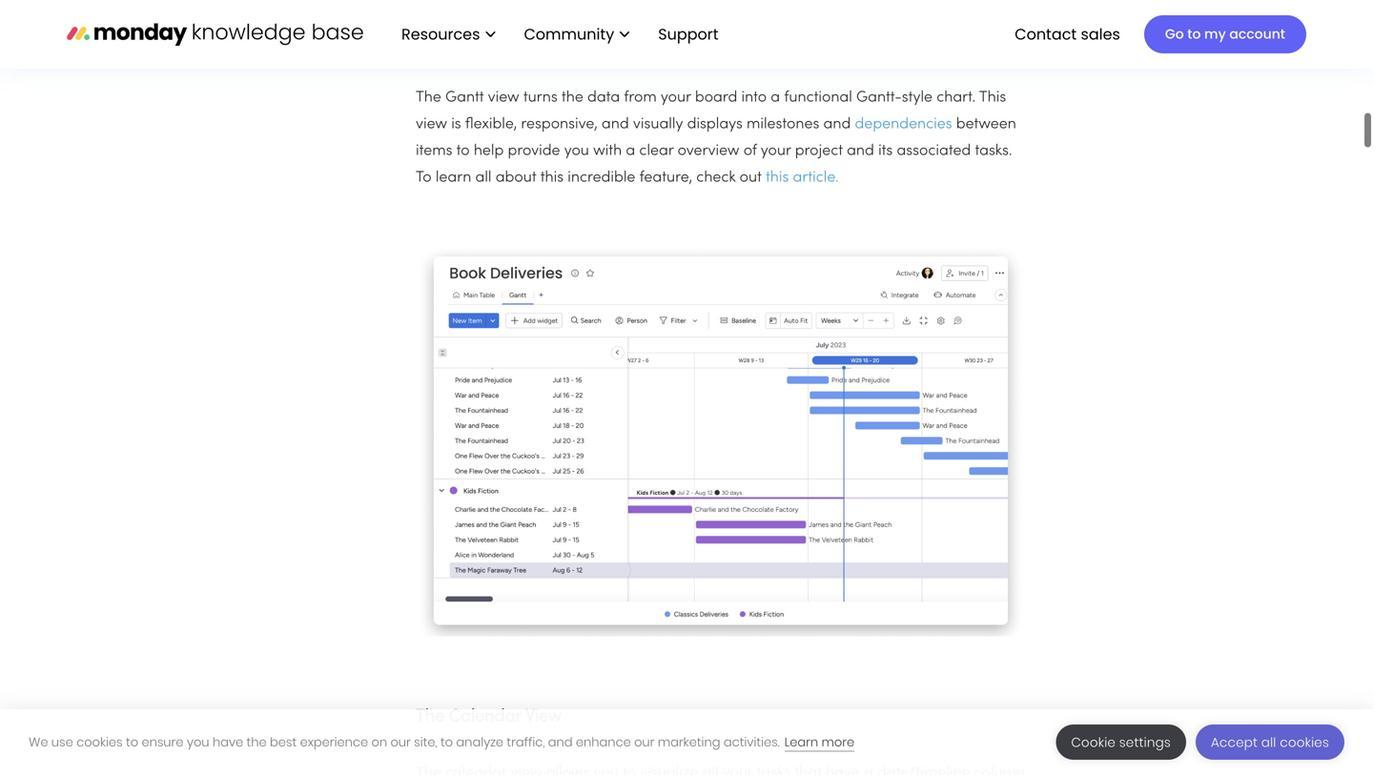 Task type: vqa. For each thing, say whether or not it's contained in the screenshot.
Press link
no



Task type: describe. For each thing, give the bounding box(es) containing it.
data
[[588, 91, 620, 105]]

chart.
[[937, 91, 976, 105]]

go to my account link
[[1145, 15, 1307, 53]]

project
[[795, 144, 843, 158]]

calendar
[[449, 709, 522, 726]]

clear
[[640, 144, 674, 158]]

list containing resources
[[383, 0, 734, 69]]

milestones
[[747, 117, 820, 132]]

cookie settings button
[[1056, 725, 1187, 760]]

a inside between items to help provide you with a clear overview of your project and its associated tasks. to learn all about this incredible feature, check out
[[626, 144, 636, 158]]

contact sales
[[1015, 23, 1121, 45]]

2 our from the left
[[635, 734, 655, 751]]

between items to help provide you with a clear overview of your project and its associated tasks. to learn all about this incredible feature, check out
[[416, 117, 1017, 185]]

from
[[624, 91, 657, 105]]

resources link
[[392, 18, 505, 51]]

into
[[742, 91, 767, 105]]

0 vertical spatial view
[[488, 91, 520, 105]]

account
[[1230, 25, 1286, 43]]

the for the gantt view turns the data from your board into a functional gantt-style chart. this view is flexible, responsive, and visually displays milestones and
[[416, 91, 442, 105]]

the gantt view
[[416, 33, 533, 49]]

1 our from the left
[[391, 734, 411, 751]]

view for the calendar view
[[526, 709, 562, 726]]

provide
[[508, 144, 560, 158]]

community
[[524, 23, 615, 45]]

this
[[980, 91, 1007, 105]]

all inside between items to help provide you with a clear overview of your project and its associated tasks. to learn all about this incredible feature, check out
[[476, 171, 492, 185]]

my
[[1205, 25, 1227, 43]]

cookies for all
[[1281, 734, 1330, 752]]

to inside main element
[[1188, 25, 1202, 43]]

displays
[[687, 117, 743, 132]]

gantt for view
[[446, 91, 484, 105]]

dialog containing cookie settings
[[0, 710, 1374, 776]]

of
[[744, 144, 757, 158]]

style
[[902, 91, 933, 105]]

2 this from the left
[[766, 171, 789, 185]]

tasks.
[[975, 144, 1013, 158]]

this article.
[[766, 171, 839, 185]]

items
[[416, 144, 453, 158]]

this article. link
[[766, 171, 839, 185]]

you for provide
[[564, 144, 589, 158]]

traffic,
[[507, 734, 545, 751]]

check
[[697, 171, 736, 185]]

have
[[213, 734, 243, 751]]

monday.com logo image
[[67, 14, 363, 54]]

support
[[659, 23, 719, 45]]

the for the calendar view
[[416, 709, 445, 726]]

cookies for use
[[76, 734, 123, 751]]

you for ensure
[[187, 734, 209, 751]]

all inside button
[[1262, 734, 1277, 752]]

gantt for view
[[449, 33, 493, 49]]

to inside between items to help provide you with a clear overview of your project and its associated tasks. to learn all about this incredible feature, check out
[[457, 144, 470, 158]]

associated
[[897, 144, 971, 158]]

board
[[695, 91, 738, 105]]

your inside the gantt view turns the data from your board into a functional gantt-style chart. this view is flexible, responsive, and visually displays milestones and
[[661, 91, 691, 105]]

the for the gantt view
[[416, 33, 445, 49]]

we
[[29, 734, 48, 751]]

community link
[[515, 18, 639, 51]]

marketing
[[658, 734, 721, 751]]



Task type: locate. For each thing, give the bounding box(es) containing it.
contact sales link
[[1006, 18, 1130, 51]]

view up flexible,
[[488, 91, 520, 105]]

turns
[[524, 91, 558, 105]]

0 horizontal spatial view
[[416, 117, 447, 132]]

your up visually
[[661, 91, 691, 105]]

1 horizontal spatial this
[[766, 171, 789, 185]]

we use cookies to ensure you have the best experience on our site, to analyze traffic, and enhance our marketing activities. learn more
[[29, 734, 855, 751]]

accept all cookies
[[1212, 734, 1330, 752]]

and left its
[[847, 144, 875, 158]]

1 horizontal spatial a
[[771, 91, 781, 105]]

gantt inside the gantt view turns the data from your board into a functional gantt-style chart. this view is flexible, responsive, and visually displays milestones and
[[446, 91, 484, 105]]

view left is
[[416, 117, 447, 132]]

a inside the gantt view turns the data from your board into a functional gantt-style chart. this view is flexible, responsive, and visually displays milestones and
[[771, 91, 781, 105]]

0 vertical spatial you
[[564, 144, 589, 158]]

cookies right use
[[76, 734, 123, 751]]

feature,
[[640, 171, 693, 185]]

all right accept
[[1262, 734, 1277, 752]]

2 the from the top
[[416, 91, 442, 105]]

is
[[451, 117, 461, 132]]

functional
[[785, 91, 853, 105]]

contact
[[1015, 23, 1077, 45]]

responsive,
[[521, 117, 598, 132]]

0 horizontal spatial your
[[661, 91, 691, 105]]

with
[[593, 144, 622, 158]]

you inside between items to help provide you with a clear overview of your project and its associated tasks. to learn all about this incredible feature, check out
[[564, 144, 589, 158]]

site,
[[414, 734, 438, 751]]

1 horizontal spatial view
[[488, 91, 520, 105]]

the
[[416, 33, 445, 49], [416, 91, 442, 105], [416, 709, 445, 726]]

the gantt view turns the data from your board into a functional gantt-style chart. this view is flexible, responsive, and visually displays milestones and
[[416, 91, 1007, 132]]

you left with
[[564, 144, 589, 158]]

dependencies link
[[855, 117, 953, 132]]

all
[[476, 171, 492, 185], [1262, 734, 1277, 752]]

and up with
[[602, 117, 629, 132]]

0 horizontal spatial you
[[187, 734, 209, 751]]

view
[[488, 91, 520, 105], [416, 117, 447, 132]]

your
[[661, 91, 691, 105], [761, 144, 791, 158]]

3 the from the top
[[416, 709, 445, 726]]

the left the best
[[247, 734, 267, 751]]

and right traffic,
[[548, 734, 573, 751]]

0 vertical spatial view
[[497, 33, 533, 49]]

gantt
[[449, 33, 493, 49], [446, 91, 484, 105]]

1 vertical spatial you
[[187, 734, 209, 751]]

this right out
[[766, 171, 789, 185]]

the inside dialog
[[247, 734, 267, 751]]

cookies
[[76, 734, 123, 751], [1281, 734, 1330, 752]]

gantt-
[[857, 91, 902, 105]]

your inside between items to help provide you with a clear overview of your project and its associated tasks. to learn all about this incredible feature, check out
[[761, 144, 791, 158]]

and
[[602, 117, 629, 132], [824, 117, 851, 132], [847, 144, 875, 158], [548, 734, 573, 751]]

0 vertical spatial the
[[416, 33, 445, 49]]

this
[[541, 171, 564, 185], [766, 171, 789, 185]]

1 cookies from the left
[[76, 734, 123, 751]]

you left the have
[[187, 734, 209, 751]]

use
[[51, 734, 73, 751]]

you inside dialog
[[187, 734, 209, 751]]

resources
[[402, 23, 480, 45]]

to left ensure on the left
[[126, 734, 138, 751]]

1 vertical spatial view
[[416, 117, 447, 132]]

go to my account
[[1166, 25, 1286, 43]]

1 vertical spatial all
[[1262, 734, 1277, 752]]

1 vertical spatial the
[[416, 91, 442, 105]]

0 horizontal spatial cookies
[[76, 734, 123, 751]]

our
[[391, 734, 411, 751], [635, 734, 655, 751]]

help
[[474, 144, 504, 158]]

enhance
[[576, 734, 631, 751]]

cookie settings
[[1072, 734, 1172, 752]]

on
[[372, 734, 387, 751]]

cookies right accept
[[1281, 734, 1330, 752]]

a right with
[[626, 144, 636, 158]]

this down the provide
[[541, 171, 564, 185]]

visually
[[633, 117, 683, 132]]

main element
[[383, 0, 1307, 69]]

0 horizontal spatial the
[[247, 734, 267, 751]]

1 horizontal spatial all
[[1262, 734, 1277, 752]]

view up traffic,
[[526, 709, 562, 726]]

0 horizontal spatial a
[[626, 144, 636, 158]]

between
[[957, 117, 1017, 132]]

incredible
[[568, 171, 636, 185]]

our right enhance
[[635, 734, 655, 751]]

and up project
[[824, 117, 851, 132]]

0 vertical spatial gantt
[[449, 33, 493, 49]]

out
[[740, 171, 762, 185]]

1 horizontal spatial the
[[562, 91, 584, 105]]

all down help
[[476, 171, 492, 185]]

list
[[383, 0, 734, 69]]

go
[[1166, 25, 1185, 43]]

the inside the gantt view turns the data from your board into a functional gantt-style chart. this view is flexible, responsive, and visually displays milestones and
[[416, 91, 442, 105]]

cookies inside accept all cookies button
[[1281, 734, 1330, 752]]

best
[[270, 734, 297, 751]]

a
[[771, 91, 781, 105], [626, 144, 636, 158]]

experience
[[300, 734, 368, 751]]

0 horizontal spatial this
[[541, 171, 564, 185]]

the calendar view
[[416, 709, 562, 726]]

its
[[879, 144, 893, 158]]

0 horizontal spatial our
[[391, 734, 411, 751]]

dependencies
[[855, 117, 953, 132]]

0 vertical spatial a
[[771, 91, 781, 105]]

1 vertical spatial the
[[247, 734, 267, 751]]

view for the gantt view
[[497, 33, 533, 49]]

to
[[1188, 25, 1202, 43], [457, 144, 470, 158], [126, 734, 138, 751], [441, 734, 453, 751]]

1 vertical spatial a
[[626, 144, 636, 158]]

your right of
[[761, 144, 791, 158]]

support link
[[649, 18, 734, 51], [659, 23, 725, 45]]

activities.
[[724, 734, 780, 751]]

learn
[[785, 734, 819, 751]]

view
[[497, 33, 533, 49], [526, 709, 562, 726]]

1 horizontal spatial you
[[564, 144, 589, 158]]

2 cookies from the left
[[1281, 734, 1330, 752]]

accept
[[1212, 734, 1258, 752]]

article.
[[793, 171, 839, 185]]

our right on
[[391, 734, 411, 751]]

image image
[[416, 248, 1027, 637]]

the up responsive, at the top left
[[562, 91, 584, 105]]

about
[[496, 171, 537, 185]]

1 this from the left
[[541, 171, 564, 185]]

the
[[562, 91, 584, 105], [247, 734, 267, 751]]

settings
[[1120, 734, 1172, 752]]

1 horizontal spatial cookies
[[1281, 734, 1330, 752]]

analyze
[[456, 734, 504, 751]]

accept all cookies button
[[1196, 725, 1345, 760]]

to right site,
[[441, 734, 453, 751]]

ensure
[[142, 734, 184, 751]]

and inside dialog
[[548, 734, 573, 751]]

overview
[[678, 144, 740, 158]]

to
[[416, 171, 432, 185]]

to left help
[[457, 144, 470, 158]]

0 vertical spatial your
[[661, 91, 691, 105]]

more
[[822, 734, 855, 751]]

1 horizontal spatial your
[[761, 144, 791, 158]]

1 vertical spatial your
[[761, 144, 791, 158]]

1 vertical spatial gantt
[[446, 91, 484, 105]]

learn more link
[[785, 734, 855, 752]]

cookie
[[1072, 734, 1116, 752]]

this inside between items to help provide you with a clear overview of your project and its associated tasks. to learn all about this incredible feature, check out
[[541, 171, 564, 185]]

flexible,
[[465, 117, 517, 132]]

to right go
[[1188, 25, 1202, 43]]

0 vertical spatial all
[[476, 171, 492, 185]]

the inside the gantt view turns the data from your board into a functional gantt-style chart. this view is flexible, responsive, and visually displays milestones and
[[562, 91, 584, 105]]

1 the from the top
[[416, 33, 445, 49]]

sales
[[1081, 23, 1121, 45]]

view up turns
[[497, 33, 533, 49]]

learn
[[436, 171, 472, 185]]

1 horizontal spatial our
[[635, 734, 655, 751]]

0 horizontal spatial all
[[476, 171, 492, 185]]

dialog
[[0, 710, 1374, 776]]

2 vertical spatial the
[[416, 709, 445, 726]]

you
[[564, 144, 589, 158], [187, 734, 209, 751]]

1 vertical spatial view
[[526, 709, 562, 726]]

0 vertical spatial the
[[562, 91, 584, 105]]

and inside between items to help provide you with a clear overview of your project and its associated tasks. to learn all about this incredible feature, check out
[[847, 144, 875, 158]]

a right into
[[771, 91, 781, 105]]



